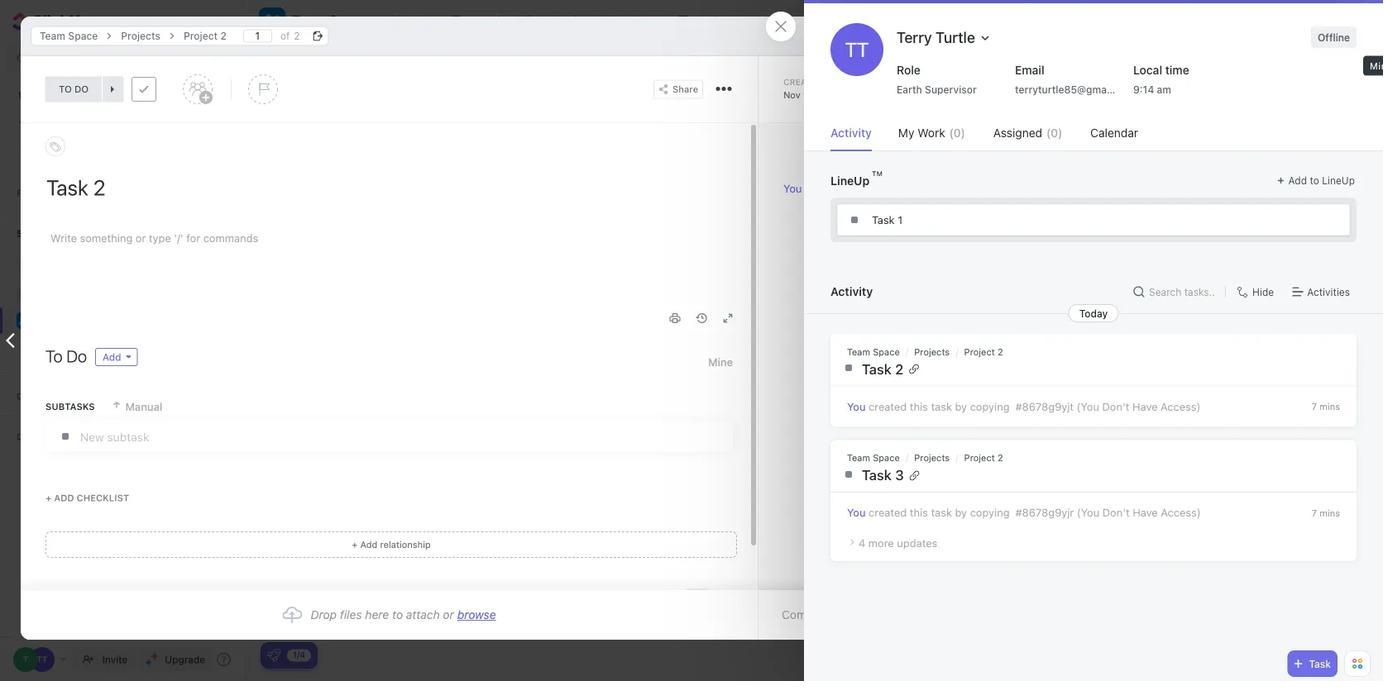Task type: vqa. For each thing, say whether or not it's contained in the screenshot.
‎Task 1
yes



Task type: describe. For each thing, give the bounding box(es) containing it.
mine link
[[708, 348, 733, 376]]

manual button
[[111, 393, 162, 421]]

8 mins
[[1309, 184, 1338, 194]]

Edit task name text field
[[46, 174, 733, 202]]

project for task 2
[[964, 347, 995, 357]]

my work (0)
[[898, 126, 965, 140]]

tt
[[845, 38, 869, 61]]

project inside task locations element
[[184, 30, 218, 42]]

access) for you created this task by copying #8678g9yjr (you don't have access)
[[1161, 507, 1201, 519]]

or
[[443, 608, 454, 622]]

1/4
[[293, 651, 305, 660]]

do
[[74, 84, 89, 95]]

copying for #8678g9yjt
[[970, 400, 1010, 413]]

of 2
[[280, 30, 300, 42]]

dialog containing to do
[[21, 16, 1363, 640]]

my
[[898, 126, 915, 140]]

2 for of 2
[[294, 30, 300, 42]]

to do
[[46, 347, 87, 366]]

add left relationship
[[360, 540, 378, 551]]

docs
[[17, 432, 45, 443]]

add to lineup button
[[1271, 171, 1362, 191]]

4 more updates
[[859, 537, 938, 550]]

do
[[66, 347, 87, 366]]

tracked
[[902, 76, 943, 86]]

lineup tm
[[831, 170, 883, 188]]

task settings image
[[722, 87, 726, 91]]

‎task
[[872, 214, 895, 226]]

to inside to do dropdown button
[[59, 84, 72, 95]]

manual
[[125, 401, 162, 413]]

task locations element
[[21, 16, 1363, 56]]

#8678g9yjt
[[1015, 400, 1074, 413]]

7 for you created this task by copying #8678g9yjt (you don't have access)
[[1312, 402, 1317, 412]]

new
[[318, 574, 337, 585]]

(you for #8678g9yjr
[[1077, 507, 1100, 519]]

created
[[784, 77, 823, 86]]

you for you
[[784, 182, 805, 195]]

more for show
[[72, 140, 97, 153]]

don't for #8678g9yjt
[[1102, 400, 1130, 413]]

to inside add to lineup dropdown button
[[1310, 175, 1319, 187]]

share button inside task details element
[[654, 80, 703, 99]]

upgrade link
[[139, 649, 212, 672]]

search for search
[[32, 53, 65, 65]]

by for you created this task by copying #8678g9yjt (you don't have access)
[[955, 400, 967, 413]]

here
[[365, 608, 389, 622]]

add left 8
[[1289, 175, 1307, 187]]

search tasks...
[[277, 50, 346, 62]]

terry turtle
[[897, 28, 975, 46]]

hide
[[1253, 286, 1274, 298]]

email terryturtle85@gmail.com local time 9:14 am
[[1015, 63, 1190, 95]]

earth
[[897, 84, 922, 95]]

notifications link
[[0, 107, 249, 133]]

list link
[[410, 0, 437, 41]]

nov
[[784, 89, 801, 100]]

1 horizontal spatial 3
[[895, 467, 904, 484]]

terryturtle85@gmail.com
[[1015, 84, 1136, 95]]

list
[[410, 14, 430, 27]]

⌘k
[[214, 53, 229, 65]]

team space for the top team space link
[[40, 30, 98, 42]]

+ add relationship
[[352, 540, 431, 551]]

attach
[[406, 608, 440, 622]]

Search... text field
[[802, 132, 939, 155]]

task history region
[[759, 123, 1363, 591]]

local
[[1133, 63, 1162, 77]]

drop files here to attach or browse
[[311, 608, 496, 622]]

time
[[1165, 63, 1190, 77]]

today
[[1079, 308, 1108, 319]]

work
[[918, 126, 945, 140]]

search...
[[808, 144, 850, 156]]

add right do
[[103, 352, 121, 363]]

upgrade
[[165, 654, 205, 666]]

1 vertical spatial task 3
[[331, 546, 365, 559]]

table
[[694, 14, 724, 27]]

files
[[340, 608, 362, 622]]

‎task 1
[[872, 214, 903, 226]]

1 activity from the top
[[831, 126, 872, 140]]

task inside region
[[867, 182, 889, 195]]

add button
[[95, 348, 138, 367]]

turtle
[[936, 28, 975, 46]]

1,
[[803, 89, 810, 100]]

to do button
[[46, 77, 102, 102]]

board
[[468, 14, 501, 27]]

gantt
[[626, 14, 656, 27]]

more for 4
[[869, 537, 894, 550]]

1 horizontal spatial task 3
[[862, 467, 904, 484]]

share inside task details element
[[673, 84, 698, 95]]

+ for + add checklist
[[46, 493, 52, 504]]

‎task 1 link
[[837, 204, 1350, 236]]

1 horizontal spatial share
[[1335, 15, 1362, 27]]

email
[[1015, 63, 1045, 77]]

activities
[[1307, 287, 1350, 298]]

(you for #8678g9yjt
[[1077, 400, 1099, 413]]

team inside task locations element
[[40, 30, 65, 42]]

+ new task
[[309, 574, 358, 585]]

activities button
[[1288, 282, 1357, 302]]

Search tasks... text field
[[277, 45, 414, 68]]

earth supervisor button
[[890, 79, 997, 99]]

checklist
[[77, 493, 129, 504]]

space inside button
[[329, 13, 368, 29]]

browse
[[457, 608, 496, 622]]

role earth supervisor
[[897, 63, 977, 95]]

created for you created this task by copying #8678g9yjt (you don't have access)
[[869, 400, 907, 413]]

updates
[[897, 537, 938, 550]]

task 2
[[862, 361, 904, 377]]

invite
[[102, 654, 128, 666]]

Set task position in this List number field
[[243, 29, 272, 43]]

assigned
[[993, 126, 1043, 140]]

0 vertical spatial task 3 link
[[835, 467, 1340, 484]]

to
[[46, 347, 63, 366]]

8
[[1309, 184, 1315, 194]]

7 mins for #8678g9yjt (you don't have access)
[[1312, 402, 1340, 412]]

time tracked
[[878, 76, 943, 86]]

offline
[[1318, 31, 1350, 43]]

attachments
[[46, 590, 137, 609]]

browse link
[[457, 608, 496, 622]]

assigned (0)
[[993, 126, 1062, 140]]

you created this task by copying #8678g9yjr (you don't have access)
[[847, 507, 1201, 519]]

drop
[[311, 608, 337, 622]]

sidebar navigation
[[0, 0, 249, 682]]

lineup inside add to lineup dropdown button
[[1322, 175, 1355, 187]]

to do
[[59, 84, 89, 95]]



Task type: locate. For each thing, give the bounding box(es) containing it.
2 access) from the top
[[1161, 507, 1201, 519]]

1 horizontal spatial +
[[309, 574, 315, 585]]

time
[[878, 76, 899, 86]]

access) for you created this task by copying #8678g9yjt (you don't have access)
[[1161, 400, 1201, 413]]

calendar
[[539, 14, 588, 27], [1091, 126, 1138, 140]]

1 vertical spatial by
[[955, 400, 967, 413]]

0 vertical spatial (you
[[1077, 400, 1099, 413]]

2 vertical spatial copying
[[970, 507, 1010, 519]]

team space up tasks...
[[292, 13, 368, 29]]

mins for you created this task by copying #8678g9yjt (you don't have access)
[[1320, 402, 1340, 412]]

share left task settings image
[[673, 84, 698, 95]]

0 horizontal spatial task 3
[[331, 546, 365, 559]]

1 don't from the top
[[1102, 400, 1130, 413]]

2 team space / projects / project 2 from the top
[[847, 453, 1003, 464]]

1 vertical spatial access)
[[1161, 507, 1201, 519]]

(you down task 2 link
[[1077, 400, 1099, 413]]

task 2 link
[[835, 361, 1340, 378]]

1 vertical spatial this
[[910, 400, 928, 413]]

home
[[41, 87, 71, 100]]

project
[[184, 30, 218, 42], [964, 347, 995, 357], [964, 453, 995, 464]]

more down notifications
[[72, 140, 97, 153]]

0 vertical spatial project 2 link
[[175, 26, 235, 46]]

1 vertical spatial calendar
[[1091, 126, 1138, 140]]

7 mins for #8678g9yjr (you don't have access)
[[1312, 508, 1340, 519]]

this inside the task history region
[[846, 182, 865, 195]]

1 vertical spatial activity
[[831, 285, 873, 299]]

copying for #8678g9yjr
[[970, 507, 1010, 519]]

project 2 link for task 3
[[964, 453, 1003, 464]]

0 vertical spatial share
[[1335, 15, 1362, 27]]

0 vertical spatial copying
[[907, 182, 946, 195]]

0 vertical spatial +
[[46, 493, 52, 504]]

2 vertical spatial project 2 link
[[964, 453, 1003, 464]]

0 horizontal spatial team space
[[40, 30, 98, 42]]

0 vertical spatial share button
[[1314, 7, 1368, 34]]

2 horizontal spatial to
[[1310, 175, 1319, 187]]

you
[[784, 182, 805, 195], [847, 400, 866, 413], [847, 507, 866, 519]]

1 (0) from the left
[[950, 126, 965, 140]]

3 up the + new task on the left
[[358, 546, 365, 559]]

0 vertical spatial 3
[[895, 467, 904, 484]]

search up home
[[32, 53, 65, 65]]

calendar link
[[539, 0, 594, 41]]

table link
[[694, 0, 730, 41]]

this for you created this task by copying #8678g9yjr (you don't have access)
[[910, 507, 928, 519]]

0 vertical spatial you
[[784, 182, 805, 195]]

0 vertical spatial 7 mins
[[1312, 402, 1340, 412]]

0 horizontal spatial more
[[72, 140, 97, 153]]

more right 4
[[869, 537, 894, 550]]

dialog
[[21, 16, 1363, 640]]

automations button
[[1204, 8, 1281, 33]]

0 horizontal spatial search
[[32, 53, 65, 65]]

1 vertical spatial +
[[352, 540, 358, 551]]

1 vertical spatial (you
[[1077, 507, 1100, 519]]

2 vertical spatial team space link
[[847, 453, 900, 464]]

1 vertical spatial task 3 link
[[327, 538, 882, 566]]

0 vertical spatial access)
[[1161, 400, 1201, 413]]

team space for team space button
[[292, 13, 368, 29]]

search down of 2
[[277, 50, 310, 62]]

project up you created this task by copying #8678g9yjt (you don't have access)
[[964, 347, 995, 357]]

projects inside sidebar navigation
[[60, 341, 101, 354]]

1 horizontal spatial search
[[277, 50, 310, 62]]

2 vertical spatial mins
[[1320, 508, 1340, 519]]

1 horizontal spatial calendar
[[1091, 126, 1138, 140]]

by for you created this task by copying #8678g9yjr (you don't have access)
[[955, 507, 967, 519]]

1 vertical spatial team space / projects / project 2
[[847, 453, 1003, 464]]

project up ⌘k on the top left of the page
[[184, 30, 218, 42]]

Search tasks.. text field
[[1149, 280, 1219, 304]]

you created this task by copying #8678g9yjt (you don't have access)
[[847, 400, 1201, 413]]

(you right #8678g9yjr
[[1077, 507, 1100, 519]]

project for task 3
[[964, 453, 995, 464]]

projects
[[121, 30, 160, 42], [60, 341, 101, 354], [914, 347, 950, 357], [914, 453, 950, 464]]

2 activity from the top
[[831, 285, 873, 299]]

+ up the + new task on the left
[[352, 540, 358, 551]]

2 have from the top
[[1133, 507, 1158, 519]]

team space link for task 2
[[847, 347, 900, 357]]

0 horizontal spatial 3
[[358, 546, 365, 559]]

created up 4 more updates
[[869, 507, 907, 519]]

0 vertical spatial task 3
[[862, 467, 904, 484]]

2 don't from the top
[[1103, 507, 1130, 519]]

board link
[[468, 0, 507, 41]]

share button
[[1314, 7, 1368, 34], [654, 80, 703, 99]]

2 for project 2
[[220, 30, 227, 42]]

1 vertical spatial 7
[[1312, 508, 1317, 519]]

favorites button
[[0, 173, 249, 213]]

share up offline
[[1335, 15, 1362, 27]]

0 vertical spatial this
[[846, 182, 865, 195]]

lineup left tm
[[831, 174, 870, 188]]

team space link for task 3
[[847, 453, 900, 464]]

1 vertical spatial share
[[673, 84, 698, 95]]

1 access) from the top
[[1161, 400, 1201, 413]]

mins for you created this task by copying #8678g9yjr (you don't have access)
[[1320, 508, 1340, 519]]

task
[[862, 361, 892, 377], [862, 467, 892, 484], [331, 546, 355, 559], [1309, 659, 1331, 670]]

1 vertical spatial don't
[[1103, 507, 1130, 519]]

onboarding checklist button image
[[267, 649, 280, 663]]

0 vertical spatial have
[[1133, 400, 1158, 413]]

created this task by copying
[[805, 182, 949, 195]]

7 mins
[[1312, 402, 1340, 412], [1312, 508, 1340, 519]]

0 horizontal spatial calendar
[[539, 14, 588, 27]]

don't
[[1102, 400, 1130, 413], [1103, 507, 1130, 519]]

task body element
[[21, 123, 758, 638]]

add left checklist
[[54, 493, 74, 504]]

show
[[41, 140, 69, 153]]

/
[[906, 347, 909, 357], [956, 347, 959, 357], [906, 453, 909, 464], [956, 453, 959, 464]]

1 horizontal spatial team space
[[292, 13, 368, 29]]

favorites
[[17, 188, 71, 199]]

0 horizontal spatial +
[[46, 493, 52, 504]]

1 horizontal spatial lineup
[[1322, 175, 1355, 187]]

2 vertical spatial by
[[955, 507, 967, 519]]

minimize task image
[[1303, 31, 1316, 41]]

2 vertical spatial you
[[847, 507, 866, 519]]

0 horizontal spatial (0)
[[950, 126, 965, 140]]

have
[[1133, 400, 1158, 413], [1133, 507, 1158, 519]]

0 vertical spatial by
[[892, 182, 904, 195]]

1 vertical spatial 3
[[358, 546, 365, 559]]

copying inside the task history region
[[907, 182, 946, 195]]

0 vertical spatial project
[[184, 30, 218, 42]]

New subtask text field
[[80, 422, 732, 452]]

team space / projects / project 2 for task 3
[[847, 453, 1003, 464]]

1 vertical spatial team space
[[40, 30, 98, 42]]

0 vertical spatial 7
[[1312, 402, 1317, 412]]

1 vertical spatial team space link
[[847, 347, 900, 357]]

team space / projects / project 2 for task 2
[[847, 347, 1003, 357]]

you inside the task history region
[[784, 182, 805, 195]]

project 2 link up ⌘k on the top left of the page
[[175, 26, 235, 46]]

dashboards
[[17, 391, 85, 402]]

task 3 up the + new task on the left
[[331, 546, 365, 559]]

2 vertical spatial to
[[392, 608, 403, 622]]

this for you created this task by copying #8678g9yjt (you don't have access)
[[910, 400, 928, 413]]

don't down task 2 link
[[1102, 400, 1130, 413]]

project 2 link down you created this task by copying #8678g9yjt (you don't have access)
[[964, 453, 1003, 464]]

to
[[59, 84, 72, 95], [1310, 175, 1319, 187], [392, 608, 403, 622]]

don't right #8678g9yjr
[[1103, 507, 1130, 519]]

1 vertical spatial you
[[847, 400, 866, 413]]

(0)
[[950, 126, 965, 140], [1047, 126, 1062, 140]]

1 have from the top
[[1133, 400, 1158, 413]]

2
[[220, 30, 227, 42], [294, 30, 300, 42], [998, 347, 1003, 357], [895, 361, 904, 377], [998, 453, 1003, 464]]

(0) right assigned
[[1047, 126, 1062, 140]]

add
[[1289, 175, 1307, 187], [103, 352, 121, 363], [54, 493, 74, 504], [360, 540, 378, 551]]

1 horizontal spatial (0)
[[1047, 126, 1062, 140]]

2 horizontal spatial +
[[352, 540, 358, 551]]

1 horizontal spatial more
[[869, 537, 894, 550]]

created inside the task history region
[[805, 182, 843, 195]]

show more
[[41, 140, 97, 153]]

project 2 link for task 2
[[964, 347, 1003, 357]]

team space inside task locations element
[[40, 30, 98, 42]]

task 3
[[862, 467, 904, 484], [331, 546, 365, 559]]

mins inside the task history region
[[1317, 184, 1338, 194]]

(0) right work
[[950, 126, 965, 140]]

project 2 link inside task locations element
[[175, 26, 235, 46]]

lineup right 8
[[1322, 175, 1355, 187]]

1 7 from the top
[[1312, 402, 1317, 412]]

gantt link
[[626, 0, 663, 41]]

1 vertical spatial have
[[1133, 507, 1158, 519]]

you for you created this task by copying #8678g9yjr (you don't have access)
[[847, 507, 866, 519]]

1 vertical spatial copying
[[970, 400, 1010, 413]]

created for you created this task by copying #8678g9yjr (you don't have access)
[[869, 507, 907, 519]]

0 vertical spatial more
[[72, 140, 97, 153]]

4
[[859, 537, 866, 550]]

1 vertical spatial 7 mins
[[1312, 508, 1340, 519]]

2 vertical spatial project
[[964, 453, 995, 464]]

task details element
[[21, 56, 1363, 123]]

#8678g9yjr
[[1015, 507, 1074, 519]]

1 vertical spatial share button
[[654, 80, 703, 99]]

9:14
[[1133, 84, 1154, 95]]

0 horizontal spatial to
[[59, 84, 72, 95]]

(you
[[1077, 400, 1099, 413], [1077, 507, 1100, 519]]

mins
[[1317, 184, 1338, 194], [1320, 402, 1340, 412], [1320, 508, 1340, 519]]

1 (you from the top
[[1077, 400, 1099, 413]]

0 vertical spatial team space link
[[31, 26, 106, 46]]

2 7 mins from the top
[[1312, 508, 1340, 519]]

lineup inside lineup tm
[[831, 174, 870, 188]]

1
[[898, 214, 903, 226]]

+ for + new task
[[309, 574, 315, 585]]

set priority image
[[248, 74, 278, 104]]

onboarding checklist button element
[[267, 649, 280, 663]]

project 2 link up you created this task by copying #8678g9yjt (you don't have access)
[[964, 347, 1003, 357]]

copying
[[907, 182, 946, 195], [970, 400, 1010, 413], [970, 507, 1010, 519]]

by
[[892, 182, 904, 195], [955, 400, 967, 413], [955, 507, 967, 519]]

task 3 up 4 more updates
[[862, 467, 904, 484]]

space inside task locations element
[[68, 30, 98, 42]]

2 vertical spatial +
[[309, 574, 315, 585]]

team inside button
[[292, 13, 326, 29]]

activity up search...
[[831, 126, 872, 140]]

0 horizontal spatial share button
[[654, 80, 703, 99]]

1 team space / projects / project 2 from the top
[[847, 347, 1003, 357]]

mine
[[708, 356, 733, 369]]

created down search...
[[805, 182, 843, 195]]

7 for you created this task by copying #8678g9yjr (you don't have access)
[[1312, 508, 1317, 519]]

search
[[277, 50, 310, 62], [32, 53, 65, 65]]

1 vertical spatial more
[[869, 537, 894, 550]]

team space up to do dropdown button
[[40, 30, 98, 42]]

projects link
[[113, 26, 169, 46], [2, 334, 234, 361], [60, 334, 234, 361], [914, 347, 950, 357], [914, 453, 950, 464]]

+ add checklist
[[46, 493, 129, 504]]

project down you created this task by copying #8678g9yjt (you don't have access)
[[964, 453, 995, 464]]

you up 4
[[847, 507, 866, 519]]

search inside sidebar navigation
[[32, 53, 65, 65]]

lineup
[[831, 174, 870, 188], [1322, 175, 1355, 187]]

don't for #8678g9yjr
[[1103, 507, 1130, 519]]

supervisor
[[925, 84, 977, 95]]

search for search tasks...
[[277, 50, 310, 62]]

projects link inside task locations element
[[113, 26, 169, 46]]

0 vertical spatial activity
[[831, 126, 872, 140]]

1 horizontal spatial share button
[[1314, 7, 1368, 34]]

you for you created this task by copying #8678g9yjt (you don't have access)
[[847, 400, 866, 413]]

have for #8678g9yjt (you don't have access)
[[1133, 400, 1158, 413]]

calendar right board "link"
[[539, 14, 588, 27]]

role
[[897, 63, 921, 77]]

0 vertical spatial mins
[[1317, 184, 1338, 194]]

user friends image
[[19, 316, 31, 326]]

0 vertical spatial team space / projects / project 2
[[847, 347, 1003, 357]]

team space inside button
[[292, 13, 368, 29]]

2 vertical spatial this
[[910, 507, 928, 519]]

3 up 4 more updates
[[895, 467, 904, 484]]

0 vertical spatial calendar
[[539, 14, 588, 27]]

0 vertical spatial don't
[[1102, 400, 1130, 413]]

2 (you from the top
[[1077, 507, 1100, 519]]

1 vertical spatial project
[[964, 347, 995, 357]]

2 for task 2
[[895, 361, 904, 377]]

+ left checklist
[[46, 493, 52, 504]]

0 vertical spatial team space
[[292, 13, 368, 29]]

tasks...
[[312, 50, 346, 62]]

7
[[1312, 402, 1317, 412], [1312, 508, 1317, 519]]

activity down ‎task
[[831, 285, 873, 299]]

0 horizontal spatial lineup
[[831, 174, 870, 188]]

0 vertical spatial to
[[59, 84, 72, 95]]

1 vertical spatial project 2 link
[[964, 347, 1003, 357]]

notifications
[[41, 114, 105, 126]]

0 horizontal spatial share
[[673, 84, 698, 95]]

more inside sidebar navigation
[[72, 140, 97, 153]]

relationship
[[380, 540, 431, 551]]

tm
[[872, 170, 883, 177]]

project 2
[[184, 30, 227, 42]]

1 vertical spatial to
[[1310, 175, 1319, 187]]

terry
[[897, 28, 932, 46]]

by inside the task history region
[[892, 182, 904, 195]]

2 7 from the top
[[1312, 508, 1317, 519]]

projects inside task locations element
[[121, 30, 160, 42]]

add to lineup
[[1289, 175, 1355, 187]]

2 vertical spatial created
[[869, 507, 907, 519]]

team space button
[[285, 2, 368, 39]]

0 vertical spatial created
[[805, 182, 843, 195]]

you left lineup tm
[[784, 182, 805, 195]]

you down task 2
[[847, 400, 866, 413]]

activity
[[831, 126, 872, 140], [831, 285, 873, 299]]

set priority element
[[248, 74, 278, 104]]

home link
[[0, 80, 249, 107]]

calendar down 9:14
[[1091, 126, 1138, 140]]

1 vertical spatial mins
[[1320, 402, 1340, 412]]

1 vertical spatial created
[[869, 400, 907, 413]]

subtasks
[[46, 402, 95, 412]]

+ for + add relationship
[[352, 540, 358, 551]]

created down task 2
[[869, 400, 907, 413]]

of
[[280, 30, 290, 42]]

1 7 mins from the top
[[1312, 402, 1340, 412]]

1 horizontal spatial to
[[392, 608, 403, 622]]

have for #8678g9yjr (you don't have access)
[[1133, 507, 1158, 519]]

2 (0) from the left
[[1047, 126, 1062, 140]]

+ left "new"
[[309, 574, 315, 585]]

task
[[867, 182, 889, 195], [931, 400, 952, 413], [931, 507, 952, 519], [340, 574, 358, 585]]



